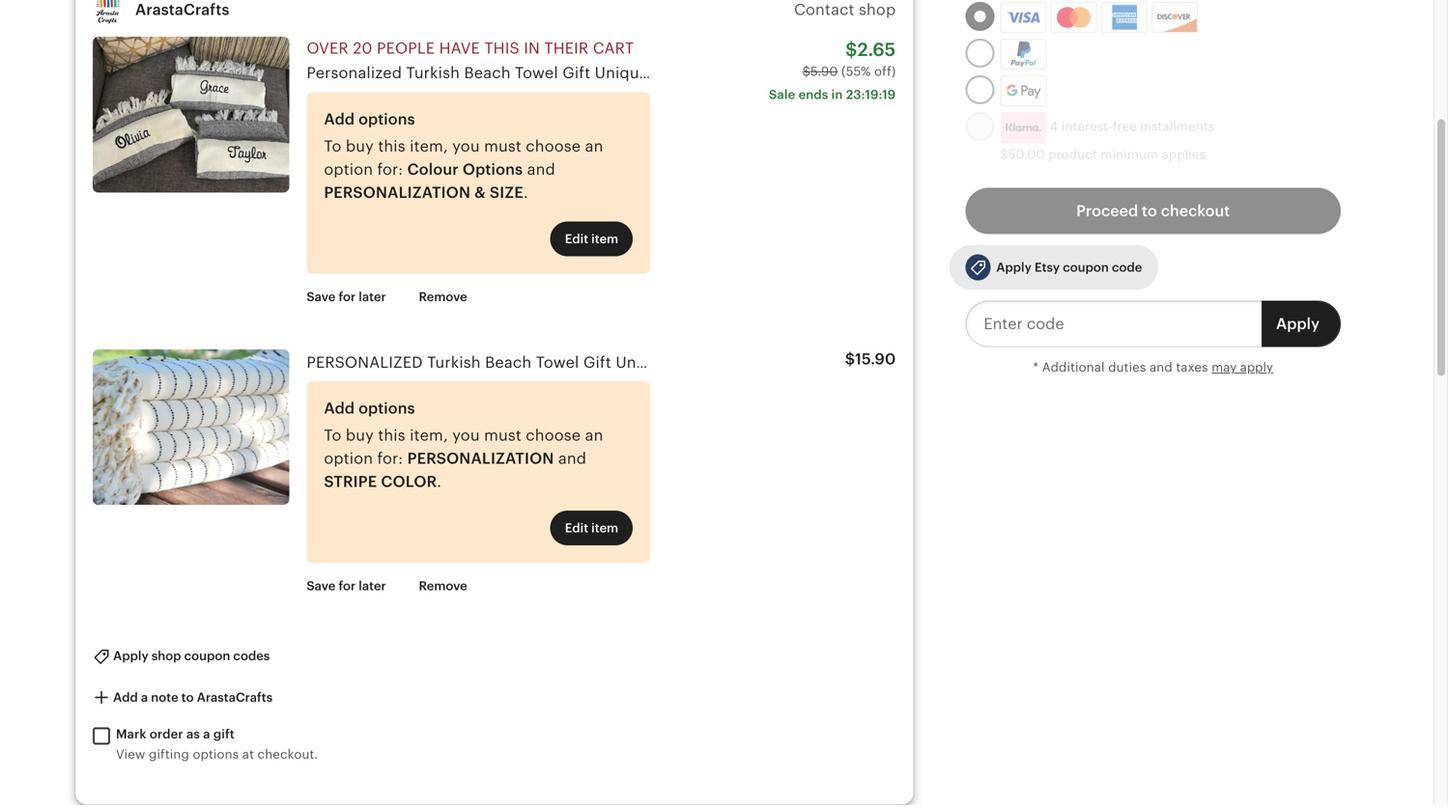 Task type: vqa. For each thing, say whether or not it's contained in the screenshot.
the .
yes



Task type: describe. For each thing, give the bounding box(es) containing it.
stripe
[[324, 473, 377, 491]]

over 20 people have this in their cart personalized turkish beach towel gift unique, bachelorette bridesmaid proposal wedding gift towel, monogrammed towels, unique christmas gift
[[307, 40, 1418, 82]]

1 vertical spatial unique,
[[616, 354, 674, 371]]

1 vertical spatial christmas
[[1289, 354, 1365, 371]]

personalized turkish beach towel gift unique, monogrammed gift for girls weekend trip,  gift for woman who have everything, christmas gifts link
[[307, 354, 1406, 371]]

and inside colour options and personalization & size .
[[527, 161, 556, 178]]

personalization inside colour options and personalization & size .
[[324, 184, 471, 201]]

remove button for 2.65
[[404, 280, 482, 315]]

add a note to arastacrafts
[[110, 691, 273, 705]]

checkout
[[1161, 203, 1230, 220]]

turkish inside over 20 people have this in their cart personalized turkish beach towel gift unique, bachelorette bridesmaid proposal wedding gift towel, monogrammed towels, unique christmas gift
[[406, 64, 460, 82]]

a inside dropdown button
[[141, 691, 148, 705]]

to for personalization and stripe color .
[[324, 427, 342, 444]]

everything,
[[1200, 354, 1285, 371]]

people
[[377, 40, 435, 57]]

remove for 15.90
[[419, 579, 467, 594]]

to buy this item, you must choose an option for: for .
[[324, 427, 603, 468]]

proceed
[[1077, 203, 1138, 220]]

add inside dropdown button
[[113, 691, 138, 705]]

save for 2.65
[[307, 290, 336, 304]]

proceed to checkout button
[[966, 188, 1341, 234]]

weekend
[[895, 354, 964, 371]]

their
[[544, 40, 589, 57]]

color
[[381, 473, 437, 491]]

shop for contact
[[859, 1, 896, 18]]

(55%
[[842, 64, 871, 79]]

visa image
[[1007, 9, 1040, 26]]

over
[[307, 40, 349, 57]]

&
[[475, 184, 486, 201]]

paypal image
[[1003, 42, 1044, 67]]

shop for apply
[[152, 649, 181, 664]]

bridesmaid
[[758, 64, 843, 82]]

towel inside over 20 people have this in their cart personalized turkish beach towel gift unique, bachelorette bridesmaid proposal wedding gift towel, monogrammed towels, unique christmas gift
[[515, 64, 558, 82]]

personalized turkish beach towel gift unique, bachelorette bridesmaid proposal wedding gift towel, monogrammed towels, unique christmas gift link
[[307, 64, 1418, 82]]

edit for personalization and stripe color .
[[565, 521, 589, 536]]

colour options and personalization & size .
[[324, 161, 556, 201]]

add for colour options and personalization & size .
[[324, 111, 355, 128]]

wedding
[[917, 64, 984, 82]]

codes
[[233, 649, 270, 664]]

beach inside over 20 people have this in their cart personalized turkish beach towel gift unique, bachelorette bridesmaid proposal wedding gift towel, monogrammed towels, unique christmas gift
[[464, 64, 511, 82]]

edit item for personalization and stripe color .
[[565, 521, 619, 536]]

options
[[463, 161, 523, 178]]

coupon for etsy
[[1063, 261, 1109, 275]]

15.90
[[855, 351, 896, 368]]

Enter code text field
[[966, 301, 1262, 348]]

add for personalization and stripe color .
[[324, 400, 355, 417]]

apply shop coupon codes button
[[78, 639, 284, 675]]

remove button for 15.90
[[404, 569, 482, 604]]

duties
[[1109, 361, 1146, 375]]

apply etsy coupon code
[[997, 261, 1143, 275]]

arastacrafts link
[[135, 1, 230, 19]]

edit item for colour options and personalization & size .
[[565, 232, 619, 246]]

discover image
[[1153, 6, 1197, 32]]

edit item button for personalization and stripe color .
[[551, 511, 633, 546]]

gifting
[[149, 748, 189, 763]]

1 vertical spatial beach
[[485, 354, 532, 371]]

view
[[116, 748, 145, 763]]

minimum
[[1101, 148, 1159, 162]]

buy for colour options and personalization & size .
[[346, 138, 374, 155]]

apply shop coupon codes
[[110, 649, 270, 664]]

trip,
[[968, 354, 1001, 371]]

mastercard image
[[1054, 5, 1094, 30]]

item, for personalization
[[410, 427, 448, 444]]

gifts
[[1370, 354, 1406, 371]]

save for later for 2.65
[[307, 290, 386, 304]]

23:19:19
[[846, 87, 896, 102]]

who
[[1124, 354, 1156, 371]]

american express image
[[1104, 5, 1145, 30]]

. inside personalization and stripe color .
[[437, 473, 442, 491]]

. inside colour options and personalization & size .
[[524, 184, 528, 201]]

1 vertical spatial monogrammed
[[678, 354, 794, 371]]

$50.00 product minimum applies
[[1000, 148, 1206, 162]]

choose for personalization
[[526, 427, 581, 444]]

christmas inside over 20 people have this in their cart personalized turkish beach towel gift unique, bachelorette bridesmaid proposal wedding gift towel, monogrammed towels, unique christmas gift
[[1310, 64, 1386, 82]]

contact shop
[[794, 1, 896, 18]]

apply etsy coupon code button
[[951, 246, 1157, 290]]

option for colour options and personalization & size .
[[324, 161, 373, 178]]

girls
[[856, 354, 890, 371]]

4 interest-free installments
[[1047, 119, 1215, 134]]

installments
[[1141, 119, 1215, 134]]

*
[[1033, 361, 1039, 375]]

note
[[151, 691, 178, 705]]

woman
[[1063, 354, 1120, 371]]

proceed to checkout
[[1077, 203, 1230, 220]]

personalized turkish beach towel gift unique, monogrammed gift for girls weekend trip,  gift for woman who have everything, christmas gifts
[[307, 354, 1406, 371]]

gift
[[213, 728, 235, 742]]

later for 15.90
[[359, 579, 386, 594]]

a inside mark order as a gift view gifting options at checkout.
[[203, 728, 210, 742]]

applies
[[1162, 148, 1206, 162]]

choose for colour options
[[526, 138, 581, 155]]



Task type: locate. For each thing, give the bounding box(es) containing it.
0 vertical spatial have
[[439, 40, 480, 57]]

1 add options from the top
[[324, 111, 415, 128]]

1 vertical spatial in
[[832, 87, 843, 102]]

1 vertical spatial remove
[[419, 579, 467, 594]]

0 vertical spatial remove button
[[404, 280, 482, 315]]

apply up add a note to arastacrafts dropdown button
[[113, 649, 149, 664]]

buy for personalization and stripe color .
[[346, 427, 374, 444]]

1 vertical spatial remove button
[[404, 569, 482, 604]]

2 edit item from the top
[[565, 521, 619, 536]]

1 vertical spatial a
[[203, 728, 210, 742]]

0 vertical spatial edit item button
[[551, 222, 633, 257]]

1 vertical spatial personalization
[[407, 450, 554, 468]]

save for later button for 2.65
[[292, 280, 401, 315]]

item, up personalization and stripe color . at the left bottom
[[410, 427, 448, 444]]

an for personalization and stripe color .
[[585, 427, 603, 444]]

monogrammed inside over 20 people have this in their cart personalized turkish beach towel gift unique, bachelorette bridesmaid proposal wedding gift towel, monogrammed towels, unique christmas gift
[[1073, 64, 1188, 82]]

1 vertical spatial save for later
[[307, 579, 386, 594]]

1 edit item button from the top
[[551, 222, 633, 257]]

add options down the "personalized"
[[324, 111, 415, 128]]

google pay image
[[1001, 77, 1046, 106]]

coupon right etsy at the top
[[1063, 261, 1109, 275]]

0 vertical spatial .
[[524, 184, 528, 201]]

shop up 2.65
[[859, 1, 896, 18]]

add options for colour
[[324, 111, 415, 128]]

additional
[[1042, 361, 1105, 375]]

0 horizontal spatial in
[[524, 40, 540, 57]]

1 vertical spatial .
[[437, 473, 442, 491]]

2 option from the top
[[324, 450, 373, 468]]

save for later button for 15.90
[[292, 569, 401, 604]]

0 horizontal spatial and
[[527, 161, 556, 178]]

to down the "personalized"
[[324, 138, 342, 155]]

shop up the note
[[152, 649, 181, 664]]

0 horizontal spatial to
[[181, 691, 194, 705]]

add options
[[324, 111, 415, 128], [324, 400, 415, 417]]

add down personalized
[[324, 400, 355, 417]]

* additional duties and taxes may apply
[[1033, 361, 1274, 375]]

0 vertical spatial a
[[141, 691, 148, 705]]

edit
[[565, 232, 589, 246], [565, 521, 589, 536]]

2 item, from the top
[[410, 427, 448, 444]]

0 vertical spatial add
[[324, 111, 355, 128]]

towels,
[[1192, 64, 1248, 82]]

size
[[490, 184, 524, 201]]

0 vertical spatial towel
[[515, 64, 558, 82]]

0 vertical spatial option
[[324, 161, 373, 178]]

in left their
[[524, 40, 540, 57]]

add options down personalized
[[324, 400, 415, 417]]

0 horizontal spatial have
[[439, 40, 480, 57]]

contact shop button
[[794, 1, 896, 18]]

1 for: from the top
[[377, 161, 403, 178]]

arastacrafts up gift
[[197, 691, 273, 705]]

arastacrafts
[[135, 1, 230, 19], [197, 691, 273, 705]]

off)
[[875, 64, 896, 79]]

later for 2.65
[[359, 290, 386, 304]]

1 remove from the top
[[419, 290, 467, 304]]

1 remove button from the top
[[404, 280, 482, 315]]

1 vertical spatial item
[[592, 521, 619, 536]]

item,
[[410, 138, 448, 155], [410, 427, 448, 444]]

0 vertical spatial christmas
[[1310, 64, 1386, 82]]

2 remove button from the top
[[404, 569, 482, 604]]

apply for apply etsy coupon code
[[997, 261, 1032, 275]]

2 edit item button from the top
[[551, 511, 633, 546]]

1 to buy this item, you must choose an option for: from the top
[[324, 138, 603, 178]]

$ up ends
[[803, 64, 811, 79]]

in right ends
[[832, 87, 843, 102]]

coupon for shop
[[184, 649, 230, 664]]

for: left colour
[[377, 161, 403, 178]]

5.90
[[811, 64, 838, 79]]

1 vertical spatial add
[[324, 400, 355, 417]]

to right proceed
[[1142, 203, 1157, 220]]

for:
[[377, 161, 403, 178], [377, 450, 403, 468]]

1 vertical spatial to
[[181, 691, 194, 705]]

1 vertical spatial options
[[359, 400, 415, 417]]

0 vertical spatial unique,
[[595, 64, 653, 82]]

1 save from the top
[[307, 290, 336, 304]]

save for 15.90
[[307, 579, 336, 594]]

options for personalization
[[359, 400, 415, 417]]

for: for personalization
[[377, 450, 403, 468]]

to
[[1142, 203, 1157, 220], [181, 691, 194, 705]]

0 vertical spatial buy
[[346, 138, 374, 155]]

add down the "personalized"
[[324, 111, 355, 128]]

1 vertical spatial coupon
[[184, 649, 230, 664]]

a right as
[[203, 728, 210, 742]]

1 vertical spatial for:
[[377, 450, 403, 468]]

4
[[1050, 119, 1058, 134]]

0 vertical spatial personalization
[[324, 184, 471, 201]]

to buy this item, you must choose an option for: up &
[[324, 138, 603, 178]]

item, for colour
[[410, 138, 448, 155]]

save
[[307, 290, 336, 304], [307, 579, 336, 594]]

later
[[359, 290, 386, 304], [359, 579, 386, 594]]

0 vertical spatial add options
[[324, 111, 415, 128]]

buy up stripe
[[346, 427, 374, 444]]

must up options
[[484, 138, 522, 155]]

1 vertical spatial you
[[452, 427, 480, 444]]

$ 2.65 $ 5.90 (55% off) sale ends in 23:19:19
[[769, 39, 896, 102]]

option up stripe
[[324, 450, 373, 468]]

mark
[[116, 728, 147, 742]]

1 vertical spatial edit item
[[565, 521, 619, 536]]

add up mark
[[113, 691, 138, 705]]

2 vertical spatial add
[[113, 691, 138, 705]]

2 an from the top
[[585, 427, 603, 444]]

must
[[484, 138, 522, 155], [484, 427, 522, 444]]

apply for apply
[[1276, 316, 1320, 333]]

0 vertical spatial to buy this item, you must choose an option for:
[[324, 138, 603, 178]]

2 save from the top
[[307, 579, 336, 594]]

must up personalization and stripe color . at the left bottom
[[484, 427, 522, 444]]

1 must from the top
[[484, 138, 522, 155]]

arastacrafts right arastacrafts image
[[135, 1, 230, 19]]

interest-
[[1062, 119, 1113, 134]]

1 vertical spatial edit item button
[[551, 511, 633, 546]]

this left their
[[484, 40, 520, 57]]

1 horizontal spatial apply
[[997, 261, 1032, 275]]

0 vertical spatial save for later
[[307, 290, 386, 304]]

to inside dropdown button
[[181, 691, 194, 705]]

personalization
[[324, 184, 471, 201], [407, 450, 554, 468]]

1 choose from the top
[[526, 138, 581, 155]]

1 edit item from the top
[[565, 232, 619, 246]]

beach
[[464, 64, 511, 82], [485, 354, 532, 371]]

and inside personalization and stripe color .
[[558, 450, 587, 468]]

remove
[[419, 290, 467, 304], [419, 579, 467, 594]]

personalization inside personalization and stripe color .
[[407, 450, 554, 468]]

$ for 2.65
[[846, 39, 858, 60]]

must for personalization
[[484, 427, 522, 444]]

0 vertical spatial edit item
[[565, 232, 619, 246]]

item
[[592, 232, 619, 246], [592, 521, 619, 536]]

.
[[524, 184, 528, 201], [437, 473, 442, 491]]

0 vertical spatial coupon
[[1063, 261, 1109, 275]]

this up colour options and personalization & size .
[[378, 138, 406, 155]]

1 vertical spatial shop
[[152, 649, 181, 664]]

options inside mark order as a gift view gifting options at checkout.
[[193, 748, 239, 763]]

edit for colour options and personalization & size .
[[565, 232, 589, 246]]

0 vertical spatial remove
[[419, 290, 467, 304]]

0 vertical spatial in
[[524, 40, 540, 57]]

christmas right unique
[[1310, 64, 1386, 82]]

at
[[242, 748, 254, 763]]

etsy
[[1035, 261, 1060, 275]]

2 choose from the top
[[526, 427, 581, 444]]

this inside over 20 people have this in their cart personalized turkish beach towel gift unique, bachelorette bridesmaid proposal wedding gift towel, monogrammed towels, unique christmas gift
[[484, 40, 520, 57]]

$ left girls
[[845, 351, 855, 368]]

2 vertical spatial $
[[845, 351, 855, 368]]

2 add options from the top
[[324, 400, 415, 417]]

1 vertical spatial choose
[[526, 427, 581, 444]]

item for colour options and personalization & size .
[[592, 232, 619, 246]]

coupon inside dropdown button
[[1063, 261, 1109, 275]]

save for later button
[[292, 280, 401, 315], [292, 569, 401, 604]]

remove for 2.65
[[419, 290, 467, 304]]

coupon left codes
[[184, 649, 230, 664]]

option left colour
[[324, 161, 373, 178]]

contact
[[794, 1, 855, 18]]

0 vertical spatial $
[[846, 39, 858, 60]]

christmas down the apply button
[[1289, 354, 1365, 371]]

1 vertical spatial this
[[378, 138, 406, 155]]

1 horizontal spatial .
[[524, 184, 528, 201]]

0 vertical spatial an
[[585, 138, 603, 155]]

buy down the "personalized"
[[346, 138, 374, 155]]

in inside $ 2.65 $ 5.90 (55% off) sale ends in 23:19:19
[[832, 87, 843, 102]]

order
[[150, 728, 183, 742]]

apply for apply shop coupon codes
[[113, 649, 149, 664]]

turkish down people
[[406, 64, 460, 82]]

shop
[[859, 1, 896, 18], [152, 649, 181, 664]]

1 vertical spatial arastacrafts
[[197, 691, 273, 705]]

1 vertical spatial edit
[[565, 521, 589, 536]]

1 vertical spatial item,
[[410, 427, 448, 444]]

2 item from the top
[[592, 521, 619, 536]]

1 buy from the top
[[346, 138, 374, 155]]

save for later for 15.90
[[307, 579, 386, 594]]

options down the "personalized"
[[359, 111, 415, 128]]

0 vertical spatial monogrammed
[[1073, 64, 1188, 82]]

2 horizontal spatial apply
[[1276, 316, 1320, 333]]

apply inside dropdown button
[[997, 261, 1032, 275]]

to for colour options and personalization & size .
[[324, 138, 342, 155]]

0 vertical spatial you
[[452, 138, 480, 155]]

code
[[1112, 261, 1143, 275]]

this up 'color'
[[378, 427, 406, 444]]

$ up "(55%"
[[846, 39, 858, 60]]

may
[[1212, 361, 1237, 375]]

apply inside button
[[1276, 316, 1320, 333]]

$50.00
[[1000, 148, 1045, 162]]

2 you from the top
[[452, 427, 480, 444]]

1 save for later from the top
[[307, 290, 386, 304]]

an
[[585, 138, 603, 155], [585, 427, 603, 444]]

have inside over 20 people have this in their cart personalized turkish beach towel gift unique, bachelorette bridesmaid proposal wedding gift towel, monogrammed towels, unique christmas gift
[[439, 40, 480, 57]]

pay in 4 installments image
[[1000, 112, 1047, 143]]

edit item button for colour options and personalization & size .
[[551, 222, 633, 257]]

0 vertical spatial this
[[484, 40, 520, 57]]

2 must from the top
[[484, 427, 522, 444]]

for: for colour options
[[377, 161, 403, 178]]

may apply button
[[1212, 359, 1274, 377]]

1 vertical spatial turkish
[[427, 354, 481, 371]]

gift
[[563, 64, 591, 82], [988, 64, 1016, 82], [1390, 64, 1418, 82], [584, 354, 612, 371], [798, 354, 826, 371], [1005, 354, 1033, 371]]

to up stripe
[[324, 427, 342, 444]]

option for personalization and stripe color .
[[324, 450, 373, 468]]

1 item from the top
[[592, 232, 619, 246]]

2 to buy this item, you must choose an option for: from the top
[[324, 427, 603, 468]]

item, up colour
[[410, 138, 448, 155]]

0 horizontal spatial coupon
[[184, 649, 230, 664]]

this for colour options
[[378, 138, 406, 155]]

arastacrafts inside add a note to arastacrafts dropdown button
[[197, 691, 273, 705]]

1 vertical spatial have
[[1160, 354, 1195, 371]]

personalization down colour
[[324, 184, 471, 201]]

1 you from the top
[[452, 138, 480, 155]]

1 vertical spatial to buy this item, you must choose an option for:
[[324, 427, 603, 468]]

coupon inside dropdown button
[[184, 649, 230, 664]]

2 save for later from the top
[[307, 579, 386, 594]]

2 vertical spatial this
[[378, 427, 406, 444]]

0 horizontal spatial shop
[[152, 649, 181, 664]]

2 vertical spatial options
[[193, 748, 239, 763]]

1 an from the top
[[585, 138, 603, 155]]

2 remove from the top
[[419, 579, 467, 594]]

for
[[339, 290, 356, 304], [830, 354, 851, 371], [1038, 354, 1059, 371], [339, 579, 356, 594]]

turkish right personalized
[[427, 354, 481, 371]]

proposal
[[847, 64, 912, 82]]

choose
[[526, 138, 581, 155], [526, 427, 581, 444]]

$ for 15.90
[[845, 351, 855, 368]]

taxes
[[1176, 361, 1209, 375]]

shop inside dropdown button
[[152, 649, 181, 664]]

1 option from the top
[[324, 161, 373, 178]]

2 later from the top
[[359, 579, 386, 594]]

0 vertical spatial and
[[527, 161, 556, 178]]

1 vertical spatial $
[[803, 64, 811, 79]]

personalized turkish beach towel gift unique, monogrammed gift for girls weekend trip,  gift for woman who have everything, christmas gifts image
[[93, 350, 289, 506]]

2 save for later button from the top
[[292, 569, 401, 604]]

and
[[527, 161, 556, 178], [1150, 361, 1173, 375], [558, 450, 587, 468]]

an for colour options and personalization & size .
[[585, 138, 603, 155]]

1 vertical spatial apply
[[1276, 316, 1320, 333]]

0 vertical spatial must
[[484, 138, 522, 155]]

1 vertical spatial must
[[484, 427, 522, 444]]

20
[[353, 40, 373, 57]]

personalized
[[307, 354, 423, 371]]

apply inside dropdown button
[[113, 649, 149, 664]]

1 vertical spatial towel
[[536, 354, 579, 371]]

1 horizontal spatial in
[[832, 87, 843, 102]]

. right stripe
[[437, 473, 442, 491]]

options down gift
[[193, 748, 239, 763]]

1 horizontal spatial have
[[1160, 354, 1195, 371]]

you for &
[[452, 138, 480, 155]]

2 vertical spatial apply
[[113, 649, 149, 664]]

1 vertical spatial add options
[[324, 400, 415, 417]]

to buy this item, you must choose an option for: up 'color'
[[324, 427, 603, 468]]

1 horizontal spatial to
[[1142, 203, 1157, 220]]

save for later
[[307, 290, 386, 304], [307, 579, 386, 594]]

0 vertical spatial apply
[[997, 261, 1032, 275]]

cart
[[593, 40, 634, 57]]

sale
[[769, 87, 796, 102]]

personalization up 'color'
[[407, 450, 554, 468]]

christmas
[[1310, 64, 1386, 82], [1289, 354, 1365, 371]]

2 buy from the top
[[346, 427, 374, 444]]

1 item, from the top
[[410, 138, 448, 155]]

1 to from the top
[[324, 138, 342, 155]]

1 save for later button from the top
[[292, 280, 401, 315]]

1 edit from the top
[[565, 232, 589, 246]]

1 horizontal spatial monogrammed
[[1073, 64, 1188, 82]]

1 vertical spatial option
[[324, 450, 373, 468]]

you
[[452, 138, 480, 155], [452, 427, 480, 444]]

turkish
[[406, 64, 460, 82], [427, 354, 481, 371]]

0 vertical spatial save for later button
[[292, 280, 401, 315]]

product
[[1049, 148, 1098, 162]]

1 later from the top
[[359, 290, 386, 304]]

apply left etsy at the top
[[997, 261, 1032, 275]]

personalized turkish beach towel gift unique, bachelorette bridesmaid proposal wedding gift towel, monogrammed towels, unique christmas gift image
[[93, 37, 289, 193]]

0 horizontal spatial .
[[437, 473, 442, 491]]

free
[[1113, 119, 1137, 134]]

apply up everything, at top right
[[1276, 316, 1320, 333]]

0 vertical spatial shop
[[859, 1, 896, 18]]

to right the note
[[181, 691, 194, 705]]

this for personalization
[[378, 427, 406, 444]]

2.65
[[858, 39, 896, 60]]

1 vertical spatial buy
[[346, 427, 374, 444]]

item for personalization and stripe color .
[[592, 521, 619, 536]]

$ 15.90
[[845, 351, 896, 368]]

ends
[[799, 87, 829, 102]]

personalization and stripe color .
[[324, 450, 587, 491]]

0 vertical spatial to
[[324, 138, 342, 155]]

0 vertical spatial later
[[359, 290, 386, 304]]

options for colour options
[[359, 111, 415, 128]]

2 to from the top
[[324, 427, 342, 444]]

in inside over 20 people have this in their cart personalized turkish beach towel gift unique, bachelorette bridesmaid proposal wedding gift towel, monogrammed towels, unique christmas gift
[[524, 40, 540, 57]]

you up personalization and stripe color . at the left bottom
[[452, 427, 480, 444]]

0 vertical spatial arastacrafts
[[135, 1, 230, 19]]

checkout.
[[258, 748, 318, 763]]

to inside button
[[1142, 203, 1157, 220]]

0 horizontal spatial apply
[[113, 649, 149, 664]]

options down personalized
[[359, 400, 415, 417]]

to buy this item, you must choose an option for: for &
[[324, 138, 603, 178]]

bachelorette
[[657, 64, 754, 82]]

have right people
[[439, 40, 480, 57]]

to buy this item, you must choose an option for:
[[324, 138, 603, 178], [324, 427, 603, 468]]

add options for personalization
[[324, 400, 415, 417]]

0 vertical spatial save
[[307, 290, 336, 304]]

add a note to arastacrafts button
[[78, 681, 287, 717]]

2 edit from the top
[[565, 521, 589, 536]]

1 horizontal spatial coupon
[[1063, 261, 1109, 275]]

1 vertical spatial to
[[324, 427, 342, 444]]

1 vertical spatial an
[[585, 427, 603, 444]]

unique, inside over 20 people have this in their cart personalized turkish beach towel gift unique, bachelorette bridesmaid proposal wedding gift towel, monogrammed towels, unique christmas gift
[[595, 64, 653, 82]]

. right &
[[524, 184, 528, 201]]

arastacrafts image
[[93, 0, 124, 25]]

towel,
[[1020, 64, 1068, 82]]

2 horizontal spatial and
[[1150, 361, 1173, 375]]

a left the note
[[141, 691, 148, 705]]

as
[[186, 728, 200, 742]]

0 horizontal spatial monogrammed
[[678, 354, 794, 371]]

for: up 'color'
[[377, 450, 403, 468]]

unique
[[1252, 64, 1306, 82]]

apply button
[[1262, 301, 1341, 348]]

0 vertical spatial turkish
[[406, 64, 460, 82]]

1 vertical spatial save for later button
[[292, 569, 401, 604]]

personalized
[[307, 64, 402, 82]]

0 vertical spatial item
[[592, 232, 619, 246]]

apply
[[1240, 361, 1274, 375]]

1 horizontal spatial and
[[558, 450, 587, 468]]

apply
[[997, 261, 1032, 275], [1276, 316, 1320, 333], [113, 649, 149, 664]]

edit item button
[[551, 222, 633, 257], [551, 511, 633, 546]]

colour
[[407, 161, 459, 178]]

you for .
[[452, 427, 480, 444]]

1 vertical spatial and
[[1150, 361, 1173, 375]]

must for colour options
[[484, 138, 522, 155]]

buy
[[346, 138, 374, 155], [346, 427, 374, 444]]

mark order as a gift view gifting options at checkout.
[[116, 728, 318, 763]]

0 vertical spatial for:
[[377, 161, 403, 178]]

have right who
[[1160, 354, 1195, 371]]

2 for: from the top
[[377, 450, 403, 468]]

0 vertical spatial choose
[[526, 138, 581, 155]]

you up options
[[452, 138, 480, 155]]



